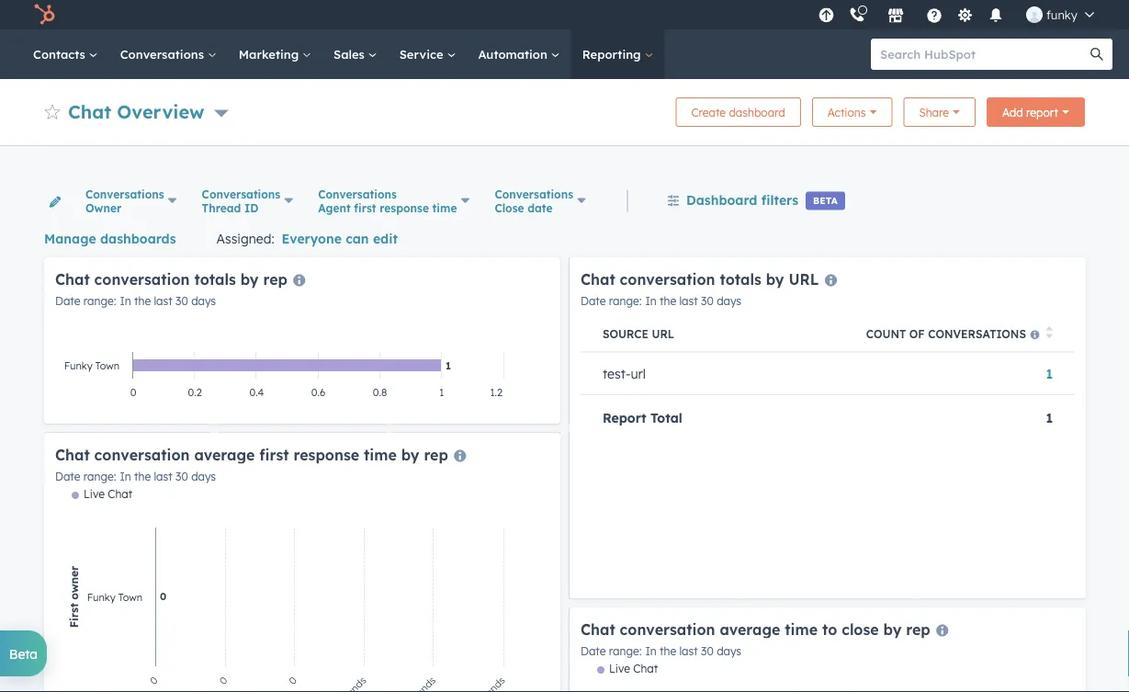 Task type: locate. For each thing, give the bounding box(es) containing it.
1 vertical spatial first
[[260, 445, 289, 464]]

30 down chat conversation totals by url
[[702, 294, 714, 308]]

0 vertical spatial average
[[194, 445, 255, 464]]

last for chat conversation totals by url
[[680, 294, 699, 308]]

0 vertical spatial rep
[[263, 270, 288, 288]]

by
[[241, 270, 259, 288], [767, 270, 785, 288], [402, 445, 420, 464], [884, 620, 902, 639]]

contacts link
[[22, 29, 109, 79]]

conversations
[[120, 46, 208, 62], [86, 187, 164, 201], [202, 187, 281, 201], [318, 187, 397, 201], [495, 187, 574, 201], [929, 327, 1027, 340]]

conversations up can
[[318, 187, 397, 201]]

1 totals from the left
[[194, 270, 236, 288]]

1 vertical spatial url
[[631, 365, 646, 382]]

the inside the chat conversation totals by rep element
[[134, 294, 151, 308]]

days inside the chat conversation totals by rep element
[[191, 294, 216, 308]]

date inside chat conversation totals by url element
[[581, 294, 606, 308]]

range: for chat conversation average first response time by rep
[[84, 470, 116, 484]]

30 for rep
[[176, 294, 188, 308]]

conversation
[[94, 270, 190, 288], [620, 270, 716, 288], [94, 445, 190, 464], [620, 620, 716, 639]]

0 horizontal spatial response
[[294, 445, 360, 464]]

days inside chat conversation average time to close by rep 'element'
[[717, 645, 742, 658]]

range: inside chat conversation average time to close by rep 'element'
[[609, 645, 642, 658]]

1 horizontal spatial average
[[720, 620, 781, 639]]

30 down chat conversation average time to close by rep at the bottom right of page
[[702, 645, 714, 658]]

interactive chart image for rep
[[55, 312, 550, 413]]

conversations owner
[[86, 187, 164, 215]]

days down chat conversation totals by url
[[717, 294, 742, 308]]

rep
[[263, 270, 288, 288], [424, 445, 449, 464], [907, 620, 931, 639]]

days down chat conversation average first response time by rep
[[191, 470, 216, 484]]

by inside 'element'
[[884, 620, 902, 639]]

create
[[692, 105, 726, 119]]

settings link
[[954, 5, 977, 24]]

totals for rep
[[194, 270, 236, 288]]

response
[[380, 201, 429, 215], [294, 445, 360, 464]]

totals down assigned:
[[194, 270, 236, 288]]

source url
[[603, 327, 675, 340]]

conversations for conversations close date
[[495, 187, 574, 201]]

date for chat conversation totals by rep
[[55, 294, 80, 308]]

0 vertical spatial 1
[[1047, 365, 1054, 382]]

average inside 'element'
[[720, 620, 781, 639]]

date for chat conversation totals by url
[[581, 294, 606, 308]]

date range: in the last 30 days for chat conversation totals by rep
[[55, 294, 216, 308]]

date
[[528, 201, 553, 215]]

range: inside chat conversation totals by url element
[[609, 294, 642, 308]]

30
[[176, 294, 188, 308], [702, 294, 714, 308], [176, 470, 188, 484], [702, 645, 714, 658]]

chat overview banner
[[44, 92, 1086, 127]]

time
[[433, 201, 457, 215], [364, 445, 397, 464], [785, 620, 818, 639]]

30 inside chat conversation average first response time by rep element
[[176, 470, 188, 484]]

url
[[652, 327, 675, 340], [631, 365, 646, 382]]

1 horizontal spatial response
[[380, 201, 429, 215]]

in inside chat conversation average time to close by rep 'element'
[[646, 645, 657, 658]]

date inside the chat conversation totals by rep element
[[55, 294, 80, 308]]

conversations down chat overview banner
[[495, 187, 574, 201]]

1 horizontal spatial beta
[[814, 195, 838, 206]]

average
[[194, 445, 255, 464], [720, 620, 781, 639]]

interactive chart image inside chat conversation average first response time by rep element
[[55, 487, 550, 692]]

can
[[346, 231, 369, 247]]

last
[[154, 294, 173, 308], [680, 294, 699, 308], [154, 470, 173, 484], [680, 645, 699, 658]]

last inside chat conversation average time to close by rep 'element'
[[680, 645, 699, 658]]

0 vertical spatial time
[[433, 201, 457, 215]]

2 vertical spatial rep
[[907, 620, 931, 639]]

contacts
[[33, 46, 89, 62]]

2 totals from the left
[[720, 270, 762, 288]]

marketplaces image
[[888, 8, 905, 25]]

30 down chat conversation average first response time by rep
[[176, 470, 188, 484]]

last down chat conversation average time to close by rep at the bottom right of page
[[680, 645, 699, 658]]

help image
[[927, 8, 943, 25]]

automation
[[478, 46, 551, 62]]

of
[[910, 327, 926, 340]]

conversations up the overview
[[120, 46, 208, 62]]

date range: in the last 30 days
[[55, 294, 216, 308], [581, 294, 742, 308], [55, 470, 216, 484], [581, 645, 742, 658]]

url right the source
[[652, 327, 675, 340]]

date range: in the last 30 days inside the chat conversation totals by rep element
[[55, 294, 216, 308]]

1 vertical spatial time
[[364, 445, 397, 464]]

conversations right the of on the right top of page
[[929, 327, 1027, 340]]

the inside chat conversation totals by url element
[[660, 294, 677, 308]]

conversations up dashboards
[[86, 187, 164, 201]]

url down source url
[[631, 365, 646, 382]]

days for response
[[191, 470, 216, 484]]

the inside chat conversation average time to close by rep 'element'
[[660, 645, 677, 658]]

days
[[191, 294, 216, 308], [717, 294, 742, 308], [191, 470, 216, 484], [717, 645, 742, 658]]

the for chat conversation totals by rep
[[134, 294, 151, 308]]

date range: in the last 30 days inside chat conversation totals by url element
[[581, 294, 742, 308]]

1 vertical spatial average
[[720, 620, 781, 639]]

interactive chart image for to
[[581, 662, 1076, 692]]

share button
[[904, 97, 976, 127]]

funky button
[[1016, 0, 1106, 29]]

1 horizontal spatial first
[[354, 201, 377, 215]]

the for chat conversation totals by url
[[660, 294, 677, 308]]

in inside the chat conversation totals by rep element
[[120, 294, 131, 308]]

in inside chat conversation totals by url element
[[646, 294, 657, 308]]

manage
[[44, 231, 96, 247]]

1 horizontal spatial url
[[652, 327, 675, 340]]

manage dashboards
[[44, 231, 176, 247]]

the for chat conversation average first response time by rep
[[134, 470, 151, 484]]

range:
[[84, 294, 116, 308], [609, 294, 642, 308], [84, 470, 116, 484], [609, 645, 642, 658]]

calling icon button
[[842, 3, 873, 27]]

everyone
[[282, 231, 342, 247]]

days inside chat conversation totals by url element
[[717, 294, 742, 308]]

report
[[603, 410, 647, 426]]

1 horizontal spatial totals
[[720, 270, 762, 288]]

manage dashboards button
[[44, 228, 176, 250]]

0 vertical spatial first
[[354, 201, 377, 215]]

totals left url
[[720, 270, 762, 288]]

date inside chat conversation average time to close by rep 'element'
[[581, 645, 606, 658]]

conversation for chat conversation totals by rep
[[94, 270, 190, 288]]

reporting link
[[572, 29, 665, 79]]

first
[[354, 201, 377, 215], [260, 445, 289, 464]]

last down chat conversation totals by rep
[[154, 294, 173, 308]]

chat conversation totals by url element
[[570, 257, 1087, 599]]

hubspot link
[[22, 4, 69, 26]]

2 horizontal spatial rep
[[907, 620, 931, 639]]

test-url
[[603, 365, 646, 382]]

edit
[[373, 231, 398, 247]]

reporting
[[583, 46, 645, 62]]

last inside chat conversation average first response time by rep element
[[154, 470, 173, 484]]

everyone can edit button
[[282, 228, 398, 250]]

0 vertical spatial response
[[380, 201, 429, 215]]

add
[[1003, 105, 1024, 119]]

0 horizontal spatial average
[[194, 445, 255, 464]]

0 horizontal spatial rep
[[263, 270, 288, 288]]

beta inside beta button
[[9, 646, 38, 662]]

report total
[[603, 410, 683, 426]]

range: inside the chat conversation totals by rep element
[[84, 294, 116, 308]]

30 down chat conversation totals by rep
[[176, 294, 188, 308]]

1 vertical spatial beta
[[9, 646, 38, 662]]

conversations for conversations agent first response time
[[318, 187, 397, 201]]

last inside the chat conversation totals by rep element
[[154, 294, 173, 308]]

2 vertical spatial time
[[785, 620, 818, 639]]

close
[[842, 620, 880, 639]]

last inside chat conversation totals by url element
[[680, 294, 699, 308]]

rep for chat conversation average time to close by rep
[[907, 620, 931, 639]]

date for chat conversation average first response time by rep
[[55, 470, 80, 484]]

last down chat conversation totals by url
[[680, 294, 699, 308]]

chat inside popup button
[[68, 100, 111, 123]]

settings image
[[957, 8, 974, 24]]

the inside chat conversation average first response time by rep element
[[134, 470, 151, 484]]

1 vertical spatial 1
[[1047, 410, 1054, 426]]

0 horizontal spatial beta
[[9, 646, 38, 662]]

date inside chat conversation average first response time by rep element
[[55, 470, 80, 484]]

conversations up assigned:
[[202, 187, 281, 201]]

2 horizontal spatial time
[[785, 620, 818, 639]]

30 inside chat conversation totals by url element
[[702, 294, 714, 308]]

actions
[[828, 105, 866, 119]]

close
[[495, 201, 525, 215]]

upgrade link
[[815, 5, 838, 24]]

search image
[[1091, 48, 1104, 61]]

conversations inside conversations agent first response time
[[318, 187, 397, 201]]

last down chat conversation average first response time by rep
[[154, 470, 173, 484]]

conversations agent first response time
[[318, 187, 457, 215]]

1 horizontal spatial time
[[433, 201, 457, 215]]

1 vertical spatial response
[[294, 445, 360, 464]]

0 horizontal spatial totals
[[194, 270, 236, 288]]

in inside chat conversation average first response time by rep element
[[120, 470, 131, 484]]

chat conversation totals by rep element
[[44, 257, 561, 424]]

conversation for chat conversation totals by url
[[620, 270, 716, 288]]

notifications image
[[988, 8, 1005, 25]]

1 vertical spatial rep
[[424, 445, 449, 464]]

chat inside 'element'
[[581, 620, 616, 639]]

last for chat conversation average first response time by rep
[[154, 470, 173, 484]]

30 for response
[[176, 470, 188, 484]]

chat overview
[[68, 100, 204, 123]]

1 button
[[1047, 365, 1054, 382]]

conversation inside 'element'
[[620, 620, 716, 639]]

beta
[[814, 195, 838, 206], [9, 646, 38, 662]]

last for chat conversation average time to close by rep
[[680, 645, 699, 658]]

date range: in the last 30 days inside chat conversation average first response time by rep element
[[55, 470, 216, 484]]

assigned:
[[217, 231, 275, 247]]

30 inside the chat conversation totals by rep element
[[176, 294, 188, 308]]

date for chat conversation average time to close by rep
[[581, 645, 606, 658]]

chat conversation average first response time by rep
[[55, 445, 449, 464]]

interactive chart image
[[55, 312, 550, 413], [55, 487, 550, 692], [581, 662, 1076, 692]]

interactive chart image inside chat conversation average time to close by rep 'element'
[[581, 662, 1076, 692]]

days down chat conversation totals by rep
[[191, 294, 216, 308]]

in
[[120, 294, 131, 308], [646, 294, 657, 308], [120, 470, 131, 484], [646, 645, 657, 658]]

the
[[134, 294, 151, 308], [660, 294, 677, 308], [134, 470, 151, 484], [660, 645, 677, 658]]

in for chat conversation totals by url
[[646, 294, 657, 308]]

chat conversation average time to close by rep element
[[570, 608, 1087, 692]]

days for rep
[[191, 294, 216, 308]]

1 down press to sort. element
[[1047, 365, 1054, 382]]

30 inside chat conversation average time to close by rep 'element'
[[702, 645, 714, 658]]

hubspot image
[[33, 4, 55, 26]]

1
[[1047, 365, 1054, 382], [1047, 410, 1054, 426]]

conversations close date
[[495, 187, 574, 215]]

0 horizontal spatial time
[[364, 445, 397, 464]]

range: inside chat conversation average first response time by rep element
[[84, 470, 116, 484]]

0 horizontal spatial url
[[631, 365, 646, 382]]

funky
[[1047, 7, 1078, 22]]

count of conversations button
[[754, 312, 1076, 352]]

totals
[[194, 270, 236, 288], [720, 270, 762, 288]]

marketing link
[[228, 29, 323, 79]]

0 vertical spatial url
[[652, 327, 675, 340]]

date
[[55, 294, 80, 308], [581, 294, 606, 308], [55, 470, 80, 484], [581, 645, 606, 658]]

1 down the '1' button
[[1047, 410, 1054, 426]]

interactive chart image inside the chat conversation totals by rep element
[[55, 312, 550, 413]]

chat conversation totals by url
[[581, 270, 820, 288]]

1 horizontal spatial rep
[[424, 445, 449, 464]]

conversations link
[[109, 29, 228, 79]]

rep inside 'element'
[[907, 620, 931, 639]]

days inside chat conversation average first response time by rep element
[[191, 470, 216, 484]]

days down chat conversation average time to close by rep at the bottom right of page
[[717, 645, 742, 658]]

chat for chat conversation totals by url
[[581, 270, 616, 288]]

date range: in the last 30 days inside chat conversation average time to close by rep 'element'
[[581, 645, 742, 658]]



Task type: vqa. For each thing, say whether or not it's contained in the screenshot.
Link opens in a new window image on the bottom of the page
no



Task type: describe. For each thing, give the bounding box(es) containing it.
time inside 'element'
[[785, 620, 818, 639]]

conversations thread id
[[202, 187, 281, 215]]

chat for chat conversation average time to close by rep
[[581, 620, 616, 639]]

date range: in the last 30 days for chat conversation average time to close by rep
[[581, 645, 742, 658]]

0 vertical spatial beta
[[814, 195, 838, 206]]

last for chat conversation totals by rep
[[154, 294, 173, 308]]

in for chat conversation average time to close by rep
[[646, 645, 657, 658]]

total
[[651, 410, 683, 426]]

thread
[[202, 201, 241, 215]]

average for first
[[194, 445, 255, 464]]

count
[[867, 327, 907, 340]]

count of conversations
[[867, 327, 1027, 340]]

chat overview button
[[68, 98, 229, 125]]

chat for chat conversation average first response time by rep
[[55, 445, 90, 464]]

dashboard
[[687, 192, 758, 208]]

test-
[[603, 365, 631, 382]]

share
[[920, 105, 950, 119]]

url
[[789, 270, 820, 288]]

conversations inside button
[[929, 327, 1027, 340]]

response inside conversations agent first response time
[[380, 201, 429, 215]]

dashboard filters
[[687, 192, 799, 208]]

rep for chat conversation average first response time by rep
[[424, 445, 449, 464]]

add report
[[1003, 105, 1059, 119]]

agent
[[318, 201, 351, 215]]

conversation for chat conversation average time to close by rep
[[620, 620, 716, 639]]

assigned: everyone can edit
[[217, 231, 398, 247]]

chat for chat overview
[[68, 100, 111, 123]]

create dashboard button
[[676, 97, 802, 127]]

press to sort. element
[[1047, 326, 1054, 341]]

id
[[244, 201, 259, 215]]

add report button
[[987, 97, 1086, 127]]

filters
[[762, 192, 799, 208]]

days for to
[[717, 645, 742, 658]]

search button
[[1082, 39, 1113, 70]]

time inside conversations agent first response time
[[433, 201, 457, 215]]

conversations for conversations
[[120, 46, 208, 62]]

automation link
[[467, 29, 572, 79]]

Search HubSpot search field
[[872, 39, 1097, 70]]

url for test-url
[[631, 365, 646, 382]]

conversations for conversations thread id
[[202, 187, 281, 201]]

service link
[[389, 29, 467, 79]]

report
[[1027, 105, 1059, 119]]

calling icon image
[[849, 7, 866, 24]]

owner
[[86, 201, 122, 215]]

dashboards
[[100, 231, 176, 247]]

upgrade image
[[819, 8, 835, 24]]

url for source url
[[652, 327, 675, 340]]

chat conversation totals by rep
[[55, 270, 288, 288]]

in for chat conversation average first response time by rep
[[120, 470, 131, 484]]

press to sort. image
[[1047, 326, 1054, 339]]

chat for chat conversation totals by rep
[[55, 270, 90, 288]]

funky town image
[[1027, 6, 1043, 23]]

source
[[603, 327, 649, 340]]

dashboard filters button
[[668, 189, 799, 213]]

totals for url
[[720, 270, 762, 288]]

funky menu
[[814, 0, 1108, 29]]

date range: in the last 30 days for chat conversation average first response time by rep
[[55, 470, 216, 484]]

30 for to
[[702, 645, 714, 658]]

marketplaces button
[[877, 0, 916, 29]]

range: for chat conversation average time to close by rep
[[609, 645, 642, 658]]

first inside conversations agent first response time
[[354, 201, 377, 215]]

conversation for chat conversation average first response time by rep
[[94, 445, 190, 464]]

range: for chat conversation totals by url
[[609, 294, 642, 308]]

marketing
[[239, 46, 303, 62]]

create dashboard
[[692, 105, 786, 119]]

actions button
[[813, 97, 893, 127]]

beta button
[[0, 631, 47, 677]]

help button
[[919, 0, 951, 29]]

in for chat conversation totals by rep
[[120, 294, 131, 308]]

chat conversation average first response time by rep element
[[44, 433, 561, 692]]

chat conversation average time to close by rep
[[581, 620, 931, 639]]

date range: in the last 30 days for chat conversation totals by url
[[581, 294, 742, 308]]

service
[[400, 46, 447, 62]]

conversations for conversations owner
[[86, 187, 164, 201]]

sales link
[[323, 29, 389, 79]]

range: for chat conversation totals by rep
[[84, 294, 116, 308]]

average for time
[[720, 620, 781, 639]]

1 1 from the top
[[1047, 365, 1054, 382]]

overview
[[117, 100, 204, 123]]

30 for url
[[702, 294, 714, 308]]

interactive chart image for response
[[55, 487, 550, 692]]

0 horizontal spatial first
[[260, 445, 289, 464]]

dashboard
[[729, 105, 786, 119]]

to
[[823, 620, 838, 639]]

days for url
[[717, 294, 742, 308]]

2 1 from the top
[[1047, 410, 1054, 426]]

the for chat conversation average time to close by rep
[[660, 645, 677, 658]]

sales
[[334, 46, 368, 62]]

notifications button
[[981, 0, 1012, 29]]



